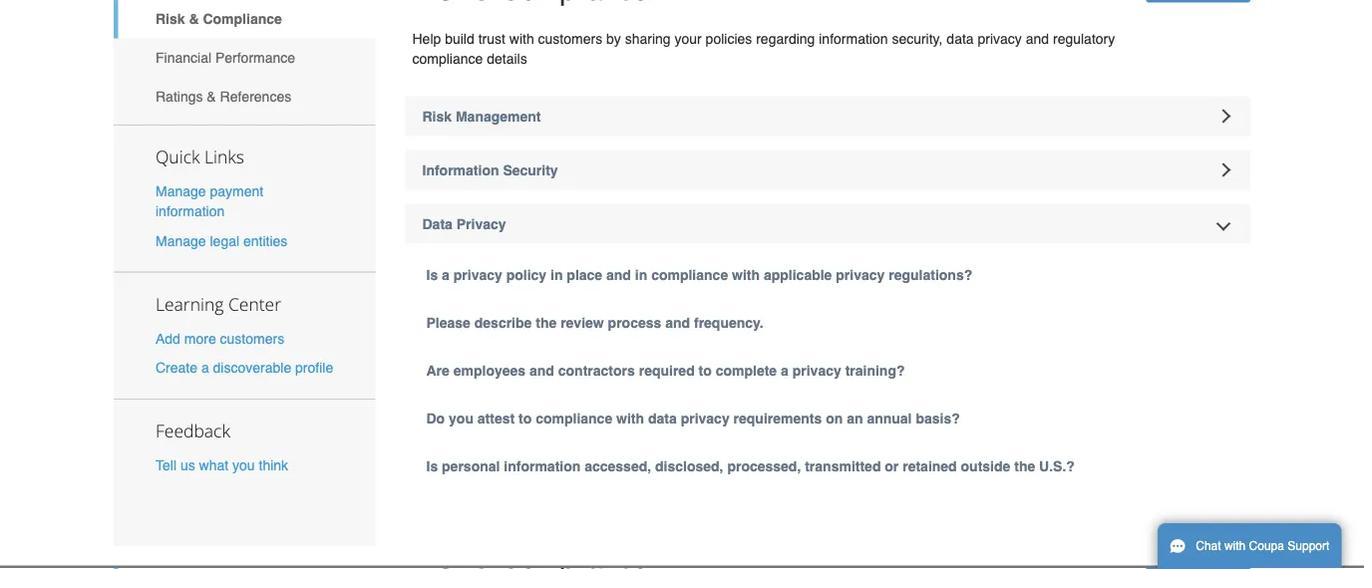 Task type: describe. For each thing, give the bounding box(es) containing it.
sharing
[[625, 30, 671, 46]]

accessed,
[[585, 458, 652, 474]]

outside
[[961, 458, 1011, 474]]

are
[[427, 363, 450, 379]]

frequency.
[[694, 315, 764, 331]]

quick links
[[156, 145, 244, 169]]

risk management heading
[[406, 96, 1251, 136]]

and right process on the bottom left
[[666, 315, 691, 331]]

basis?
[[916, 411, 961, 427]]

details
[[487, 50, 528, 66]]

privacy up disclosed,
[[681, 411, 730, 427]]

attest
[[478, 411, 515, 427]]

with inside help build trust with customers by sharing your policies regarding information security, data privacy and regulatory compliance details
[[510, 30, 534, 46]]

& for risk
[[189, 11, 199, 27]]

management
[[456, 108, 541, 124]]

risk for risk & compliance
[[156, 11, 185, 27]]

please describe the review process and frequency.
[[427, 315, 764, 331]]

and right place
[[607, 267, 632, 283]]

disclosed,
[[656, 458, 724, 474]]

are employees and contractors required to complete a privacy training?
[[427, 363, 906, 379]]

create a discoverable profile link
[[156, 360, 333, 376]]

risk management button
[[406, 96, 1251, 136]]

information security
[[423, 162, 558, 178]]

references
[[220, 88, 292, 104]]

compliance inside help build trust with customers by sharing your policies regarding information security, data privacy and regulatory compliance details
[[413, 50, 483, 66]]

regulations?
[[889, 267, 973, 283]]

and inside help build trust with customers by sharing your policies regarding information security, data privacy and regulatory compliance details
[[1026, 30, 1050, 46]]

place
[[567, 267, 603, 283]]

and right employees
[[530, 363, 555, 379]]

2 horizontal spatial a
[[781, 363, 789, 379]]

on
[[826, 411, 843, 427]]

create
[[156, 360, 198, 376]]

regarding
[[757, 30, 816, 46]]

chat with coupa support button
[[1158, 524, 1342, 570]]

trust
[[479, 30, 506, 46]]

data
[[423, 216, 453, 232]]

profile
[[295, 360, 333, 376]]

manage for manage payment information
[[156, 184, 206, 200]]

security,
[[892, 30, 943, 46]]

with inside button
[[1225, 540, 1247, 554]]

ratings & references
[[156, 88, 292, 104]]

requirements
[[734, 411, 822, 427]]

learning center
[[156, 292, 281, 316]]

help
[[413, 30, 441, 46]]

entities
[[243, 233, 288, 249]]

tell us what you think button
[[156, 456, 288, 476]]

your
[[675, 30, 702, 46]]

0 vertical spatial to
[[699, 363, 712, 379]]

tell
[[156, 458, 177, 474]]

risk & compliance link
[[114, 0, 376, 38]]

customers inside help build trust with customers by sharing your policies regarding information security, data privacy and regulatory compliance details
[[538, 30, 603, 46]]

required
[[639, 363, 695, 379]]

do
[[427, 411, 445, 427]]

manage legal entities
[[156, 233, 288, 249]]

feedback
[[156, 419, 230, 443]]

or
[[885, 458, 899, 474]]

security
[[503, 162, 558, 178]]

u.s.?
[[1040, 458, 1076, 474]]

1 vertical spatial to
[[519, 411, 532, 427]]

risk for risk management
[[423, 108, 452, 124]]

data privacy heading
[[406, 204, 1251, 244]]

applicable
[[764, 267, 833, 283]]

information
[[423, 162, 499, 178]]

privacy left policy
[[454, 267, 503, 283]]

by
[[607, 30, 621, 46]]

retained
[[903, 458, 958, 474]]

with up "accessed,"
[[617, 411, 645, 427]]

think
[[259, 458, 288, 474]]

add
[[156, 331, 181, 347]]

center
[[228, 292, 281, 316]]

regulatory
[[1054, 30, 1116, 46]]

learning
[[156, 292, 224, 316]]

a for is
[[442, 267, 450, 283]]

add more customers
[[156, 331, 285, 347]]

is for is personal information accessed, disclosed, processed, transmitted or retained outside the u.s.?
[[427, 458, 438, 474]]



Task type: vqa. For each thing, say whether or not it's contained in the screenshot.
Chat With Coupa Support button in the bottom of the page
yes



Task type: locate. For each thing, give the bounding box(es) containing it.
review
[[561, 315, 604, 331]]

in left place
[[551, 267, 563, 283]]

is
[[427, 267, 438, 283], [427, 458, 438, 474]]

2 horizontal spatial compliance
[[652, 267, 729, 283]]

0 horizontal spatial risk
[[156, 11, 185, 27]]

annual
[[867, 411, 912, 427]]

0 vertical spatial manage
[[156, 184, 206, 200]]

manage left 'legal' in the left top of the page
[[156, 233, 206, 249]]

0 horizontal spatial the
[[536, 315, 557, 331]]

0 vertical spatial is
[[427, 267, 438, 283]]

privacy down data privacy dropdown button
[[836, 267, 885, 283]]

compliance up frequency.
[[652, 267, 729, 283]]

ratings & references link
[[114, 77, 376, 116]]

and left regulatory
[[1026, 30, 1050, 46]]

support
[[1288, 540, 1330, 554]]

manage down quick at the left of page
[[156, 184, 206, 200]]

create a discoverable profile
[[156, 360, 333, 376]]

ratings
[[156, 88, 203, 104]]

&
[[189, 11, 199, 27], [207, 88, 216, 104]]

help build trust with customers by sharing your policies regarding information security, data privacy and regulatory compliance details
[[413, 30, 1116, 66]]

1 horizontal spatial customers
[[538, 30, 603, 46]]

risk up financial in the left of the page
[[156, 11, 185, 27]]

1 vertical spatial &
[[207, 88, 216, 104]]

transmitted
[[805, 458, 881, 474]]

chat with coupa support
[[1197, 540, 1330, 554]]

0 vertical spatial the
[[536, 315, 557, 331]]

discoverable
[[213, 360, 292, 376]]

to right attest
[[519, 411, 532, 427]]

1 in from the left
[[551, 267, 563, 283]]

1 vertical spatial data
[[649, 411, 677, 427]]

a
[[442, 267, 450, 283], [201, 360, 209, 376], [781, 363, 789, 379]]

2 manage from the top
[[156, 233, 206, 249]]

process
[[608, 315, 662, 331]]

& up financial in the left of the page
[[189, 11, 199, 27]]

1 horizontal spatial information
[[504, 458, 581, 474]]

1 horizontal spatial compliance
[[536, 411, 613, 427]]

is a privacy policy in place and in compliance with applicable privacy regulations?
[[427, 267, 973, 283]]

privacy right security,
[[978, 30, 1023, 46]]

2 in from the left
[[635, 267, 648, 283]]

manage payment information link
[[156, 184, 264, 220]]

0 vertical spatial data
[[947, 30, 974, 46]]

more
[[184, 331, 216, 347]]

in
[[551, 267, 563, 283], [635, 267, 648, 283]]

financial
[[156, 50, 212, 66]]

please
[[427, 315, 471, 331]]

the left review
[[536, 315, 557, 331]]

compliance down contractors
[[536, 411, 613, 427]]

1 horizontal spatial data
[[947, 30, 974, 46]]

0 horizontal spatial a
[[201, 360, 209, 376]]

legal
[[210, 233, 240, 249]]

information inside manage payment information
[[156, 204, 225, 220]]

a right complete
[[781, 363, 789, 379]]

what
[[199, 458, 229, 474]]

1 vertical spatial compliance
[[652, 267, 729, 283]]

add more customers link
[[156, 331, 285, 347]]

you right do
[[449, 411, 474, 427]]

with right chat
[[1225, 540, 1247, 554]]

2 is from the top
[[427, 458, 438, 474]]

do you attest to compliance with data privacy requirements on an annual basis?
[[427, 411, 961, 427]]

0 vertical spatial compliance
[[413, 50, 483, 66]]

to right the required
[[699, 363, 712, 379]]

a for create
[[201, 360, 209, 376]]

0 horizontal spatial customers
[[220, 331, 285, 347]]

manage legal entities link
[[156, 233, 288, 249]]

describe
[[475, 315, 532, 331]]

financial performance link
[[114, 38, 376, 77]]

us
[[180, 458, 195, 474]]

0 vertical spatial risk
[[156, 11, 185, 27]]

tell us what you think
[[156, 458, 288, 474]]

information up manage legal entities
[[156, 204, 225, 220]]

1 horizontal spatial a
[[442, 267, 450, 283]]

training?
[[846, 363, 906, 379]]

privacy
[[457, 216, 506, 232]]

data inside help build trust with customers by sharing your policies regarding information security, data privacy and regulatory compliance details
[[947, 30, 974, 46]]

personal
[[442, 458, 500, 474]]

coupa
[[1250, 540, 1285, 554]]

privacy inside help build trust with customers by sharing your policies regarding information security, data privacy and regulatory compliance details
[[978, 30, 1023, 46]]

contractors
[[559, 363, 635, 379]]

to
[[699, 363, 712, 379], [519, 411, 532, 427]]

chat
[[1197, 540, 1222, 554]]

1 vertical spatial customers
[[220, 331, 285, 347]]

information security heading
[[406, 150, 1251, 190]]

customers left by
[[538, 30, 603, 46]]

employees
[[454, 363, 526, 379]]

risk inside dropdown button
[[423, 108, 452, 124]]

is up please
[[427, 267, 438, 283]]

risk
[[156, 11, 185, 27], [423, 108, 452, 124]]

1 vertical spatial is
[[427, 458, 438, 474]]

data right security,
[[947, 30, 974, 46]]

links
[[205, 145, 244, 169]]

an
[[847, 411, 864, 427]]

build
[[445, 30, 475, 46]]

0 horizontal spatial compliance
[[413, 50, 483, 66]]

payment
[[210, 184, 264, 200]]

1 vertical spatial information
[[156, 204, 225, 220]]

with up details at the top left
[[510, 30, 534, 46]]

manage for manage legal entities
[[156, 233, 206, 249]]

0 horizontal spatial you
[[233, 458, 255, 474]]

1 horizontal spatial to
[[699, 363, 712, 379]]

information inside help build trust with customers by sharing your policies regarding information security, data privacy and regulatory compliance details
[[819, 30, 889, 46]]

customers up 'discoverable'
[[220, 331, 285, 347]]

0 horizontal spatial to
[[519, 411, 532, 427]]

and
[[1026, 30, 1050, 46], [607, 267, 632, 283], [666, 315, 691, 331], [530, 363, 555, 379]]

you inside button
[[233, 458, 255, 474]]

is personal information accessed, disclosed, processed, transmitted or retained outside the u.s.?
[[427, 458, 1076, 474]]

customers
[[538, 30, 603, 46], [220, 331, 285, 347]]

privacy
[[978, 30, 1023, 46], [454, 267, 503, 283], [836, 267, 885, 283], [793, 363, 842, 379], [681, 411, 730, 427]]

2 vertical spatial information
[[504, 458, 581, 474]]

data
[[947, 30, 974, 46], [649, 411, 677, 427]]

data privacy
[[423, 216, 506, 232]]

data down the are employees and contractors required to complete a privacy training? at bottom
[[649, 411, 677, 427]]

information for manage payment information
[[156, 204, 225, 220]]

compliance down build
[[413, 50, 483, 66]]

compliance
[[203, 11, 282, 27]]

1 horizontal spatial in
[[635, 267, 648, 283]]

a right "create"
[[201, 360, 209, 376]]

information left security,
[[819, 30, 889, 46]]

performance
[[215, 50, 295, 66]]

risk management
[[423, 108, 541, 124]]

1 is from the top
[[427, 267, 438, 283]]

& for ratings
[[207, 88, 216, 104]]

processed,
[[728, 458, 802, 474]]

data privacy button
[[406, 204, 1251, 244]]

you left think
[[233, 458, 255, 474]]

0 vertical spatial you
[[449, 411, 474, 427]]

1 vertical spatial the
[[1015, 458, 1036, 474]]

1 vertical spatial risk
[[423, 108, 452, 124]]

2 vertical spatial compliance
[[536, 411, 613, 427]]

1 horizontal spatial the
[[1015, 458, 1036, 474]]

2 horizontal spatial information
[[819, 30, 889, 46]]

0 horizontal spatial in
[[551, 267, 563, 283]]

is for is a privacy policy in place and in compliance with applicable privacy regulations?
[[427, 267, 438, 283]]

financial performance
[[156, 50, 295, 66]]

information down attest
[[504, 458, 581, 474]]

& right ratings
[[207, 88, 216, 104]]

in up process on the bottom left
[[635, 267, 648, 283]]

compliance
[[413, 50, 483, 66], [652, 267, 729, 283], [536, 411, 613, 427]]

policy
[[507, 267, 547, 283]]

0 vertical spatial customers
[[538, 30, 603, 46]]

1 vertical spatial you
[[233, 458, 255, 474]]

risk & compliance
[[156, 11, 282, 27]]

is left personal
[[427, 458, 438, 474]]

privacy up on
[[793, 363, 842, 379]]

a up please
[[442, 267, 450, 283]]

0 horizontal spatial information
[[156, 204, 225, 220]]

1 horizontal spatial risk
[[423, 108, 452, 124]]

0 vertical spatial &
[[189, 11, 199, 27]]

complete
[[716, 363, 777, 379]]

0 vertical spatial information
[[819, 30, 889, 46]]

manage payment information
[[156, 184, 264, 220]]

the
[[536, 315, 557, 331], [1015, 458, 1036, 474]]

0 horizontal spatial &
[[189, 11, 199, 27]]

manage inside manage payment information
[[156, 184, 206, 200]]

with up frequency.
[[732, 267, 760, 283]]

1 horizontal spatial you
[[449, 411, 474, 427]]

1 manage from the top
[[156, 184, 206, 200]]

information for is personal information accessed, disclosed, processed, transmitted or retained outside the u.s.?
[[504, 458, 581, 474]]

risk up information
[[423, 108, 452, 124]]

0 horizontal spatial data
[[649, 411, 677, 427]]

quick
[[156, 145, 200, 169]]

the left "u.s.?"
[[1015, 458, 1036, 474]]

1 horizontal spatial &
[[207, 88, 216, 104]]

1 vertical spatial manage
[[156, 233, 206, 249]]

information security button
[[406, 150, 1251, 190]]



